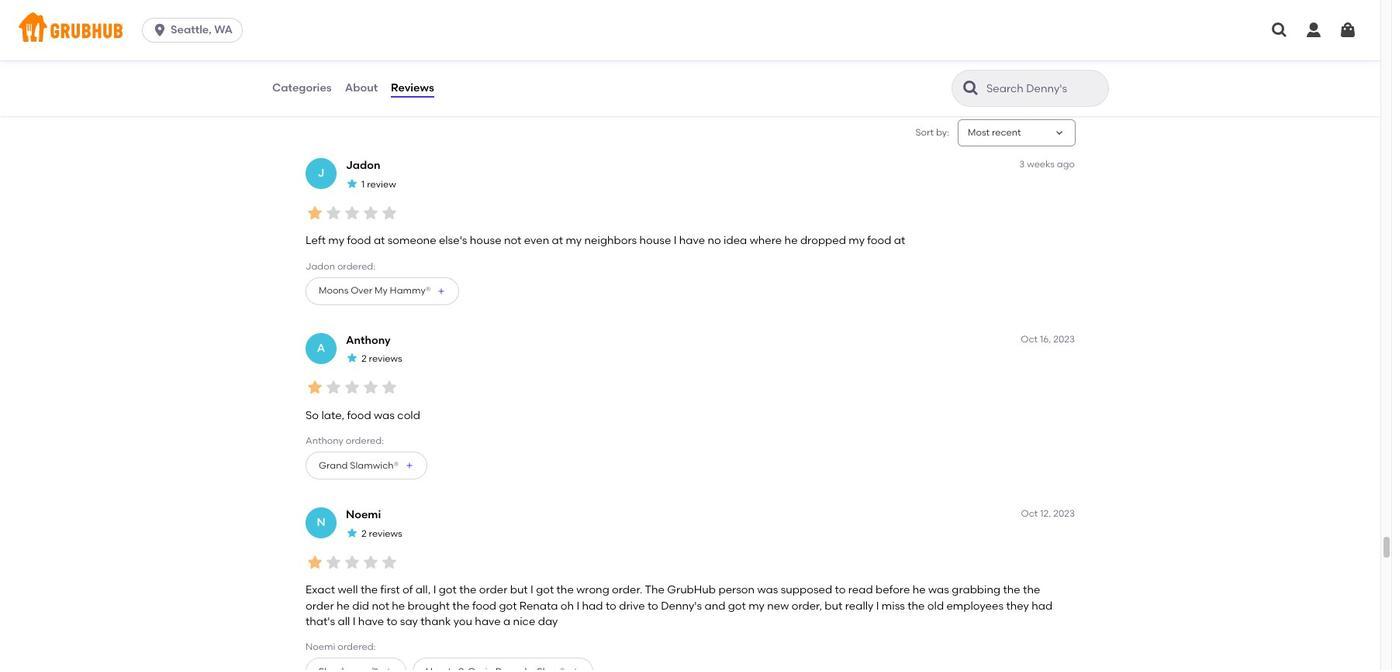 Task type: describe. For each thing, give the bounding box(es) containing it.
oct 12, 2023
[[1021, 509, 1075, 520]]

old
[[928, 600, 944, 613]]

reviews button
[[390, 60, 435, 116]]

i left miss
[[876, 600, 879, 613]]

say
[[400, 616, 418, 629]]

Search Denny's  search field
[[985, 81, 1104, 96]]

you
[[453, 616, 472, 629]]

main navigation navigation
[[0, 0, 1381, 60]]

recent
[[992, 127, 1021, 138]]

nice
[[513, 616, 535, 629]]

all,
[[416, 584, 431, 597]]

before
[[876, 584, 910, 597]]

1 house from the left
[[470, 234, 501, 248]]

left
[[306, 234, 326, 248]]

left my food at someone else's house not even at my neighbors house  i have no idea where he dropped my food at
[[306, 234, 905, 248]]

grand slamwich® button
[[306, 452, 427, 480]]

caret down icon image
[[1053, 127, 1066, 139]]

slamwich®
[[350, 461, 399, 471]]

cold
[[397, 409, 420, 422]]

2 for anthony
[[361, 354, 367, 365]]

he right the before
[[913, 584, 926, 597]]

ordered: for late,
[[346, 436, 384, 447]]

seattle,
[[171, 23, 212, 36]]

to left "read"
[[835, 584, 846, 597]]

someone
[[388, 234, 436, 248]]

employees
[[947, 600, 1004, 613]]

correct order
[[462, 48, 502, 77]]

reviews for noemi
[[369, 529, 402, 540]]

0 horizontal spatial but
[[510, 584, 528, 597]]

moons over my hammy® button
[[306, 278, 460, 305]]

moons over my hammy®
[[319, 286, 431, 297]]

2 reviews for noemi
[[361, 529, 402, 540]]

food up jadon ordered:
[[347, 234, 371, 248]]

i right 'all,'
[[433, 584, 436, 597]]

reviews
[[391, 81, 434, 95]]

sort
[[916, 127, 934, 138]]

reviews for anthony
[[369, 354, 402, 365]]

where
[[750, 234, 782, 248]]

1 vertical spatial but
[[825, 600, 843, 613]]

idea
[[724, 234, 747, 248]]

noemi ordered:
[[306, 642, 376, 653]]

on time delivery
[[388, 48, 430, 77]]

order.
[[612, 584, 643, 597]]

denny's
[[661, 600, 702, 613]]

my inside "exact well the first of all, i got the order but i got the wrong order. the grubhub person was supposed to read before he was grabbing the the order he did not he brought the food got renata oh i had to drive to denny's and got my new order, but really i miss the old employees they had that's all i have to say thank you have a nice day"
[[749, 600, 765, 613]]

sort by:
[[916, 127, 949, 138]]

3 weeks ago
[[1019, 159, 1075, 170]]

plus icon image inside moons over my hammy® button
[[437, 287, 446, 296]]

to down the
[[648, 600, 658, 613]]

oct for exact well the first of all, i got the order but i got the wrong order. the grubhub person was supposed to read before he was grabbing the the order he did not he brought the food got renata oh i had to drive to denny's and got my new order, but really i miss the old employees they had that's all i have to say thank you have a nice day
[[1021, 509, 1038, 520]]

0 horizontal spatial have
[[358, 616, 384, 629]]

moons
[[319, 286, 349, 297]]

no
[[708, 234, 721, 248]]

about
[[345, 81, 378, 95]]

jadon for jadon ordered:
[[306, 261, 335, 272]]

a
[[503, 616, 511, 629]]

1
[[361, 179, 365, 190]]

time
[[407, 48, 430, 62]]

1 horizontal spatial svg image
[[1270, 21, 1289, 40]]

jadon for jadon
[[346, 159, 381, 172]]

oct for so late, food was cold
[[1021, 334, 1038, 345]]

j
[[318, 167, 325, 180]]

food inside good food
[[315, 64, 339, 77]]

svg image inside seattle, wa button
[[152, 22, 168, 38]]

noemi for noemi
[[346, 509, 381, 522]]

hammy®
[[390, 286, 431, 297]]

food inside "exact well the first of all, i got the order but i got the wrong order. the grubhub person was supposed to read before he was grabbing the the order he did not he brought the food got renata oh i had to drive to denny's and got my new order, but really i miss the old employees they had that's all i have to say thank you have a nice day"
[[472, 600, 496, 613]]

miss
[[882, 600, 905, 613]]

late,
[[321, 409, 345, 422]]

supposed
[[781, 584, 832, 597]]

oct 16, 2023
[[1021, 334, 1075, 345]]

3
[[1019, 159, 1025, 170]]

well
[[338, 584, 358, 597]]

renata
[[520, 600, 558, 613]]

my right dropped
[[849, 234, 865, 248]]

he down first on the bottom left of page
[[392, 600, 405, 613]]

drive
[[619, 600, 645, 613]]

thank
[[421, 616, 451, 629]]

grubhub
[[667, 584, 716, 597]]

Sort by: field
[[968, 126, 1021, 140]]

2 horizontal spatial was
[[928, 584, 949, 597]]

a
[[317, 342, 325, 355]]

person
[[719, 584, 755, 597]]

2 svg image from the left
[[1339, 21, 1357, 40]]

he up the all
[[337, 600, 350, 613]]

order inside correct order
[[462, 64, 490, 77]]

most
[[968, 127, 990, 138]]

noemi for noemi ordered:
[[306, 642, 335, 653]]

anthony for anthony
[[346, 334, 391, 347]]

wrong
[[576, 584, 609, 597]]

0 vertical spatial not
[[504, 234, 522, 248]]

read
[[848, 584, 873, 597]]

grabbing
[[952, 584, 1001, 597]]

categories
[[272, 81, 332, 95]]

2 vertical spatial order
[[306, 600, 334, 613]]

1 review
[[361, 179, 396, 190]]



Task type: locate. For each thing, give the bounding box(es) containing it.
but
[[510, 584, 528, 597], [825, 600, 843, 613]]

2 horizontal spatial at
[[894, 234, 905, 248]]

but left really
[[825, 600, 843, 613]]

2023 right 16,
[[1054, 334, 1075, 345]]

food down "good"
[[315, 64, 339, 77]]

noemi
[[346, 509, 381, 522], [306, 642, 335, 653]]

1 vertical spatial 2
[[361, 529, 367, 540]]

the
[[361, 584, 378, 597], [459, 584, 477, 597], [557, 584, 574, 597], [1003, 584, 1021, 597], [1023, 584, 1040, 597], [452, 600, 470, 613], [908, 600, 925, 613]]

reviews up first on the bottom left of page
[[369, 529, 402, 540]]

1 vertical spatial anthony
[[306, 436, 343, 447]]

correct
[[462, 48, 502, 62]]

oh
[[561, 600, 574, 613]]

2 reviews up so late, food was cold
[[361, 354, 402, 365]]

of
[[403, 584, 413, 597]]

1 vertical spatial reviews
[[369, 529, 402, 540]]

was up "new"
[[757, 584, 778, 597]]

house right neighbors
[[640, 234, 671, 248]]

0 vertical spatial ordered:
[[337, 261, 376, 272]]

food up "you"
[[472, 600, 496, 613]]

2023
[[1054, 334, 1075, 345], [1054, 509, 1075, 520]]

1 2 from the top
[[361, 354, 367, 365]]

1 horizontal spatial svg image
[[1339, 21, 1357, 40]]

they
[[1006, 600, 1029, 613]]

not inside "exact well the first of all, i got the order but i got the wrong order. the grubhub person was supposed to read before he was grabbing the the order he did not he brought the food got renata oh i had to drive to denny's and got my new order, but really i miss the old employees they had that's all i have to say thank you have a nice day"
[[372, 600, 389, 613]]

all
[[338, 616, 350, 629]]

exact well the first of all, i got the order but i got the wrong order. the grubhub person was supposed to read before he was grabbing the the order he did not he brought the food got renata oh i had to drive to denny's and got my new order, but really i miss the old employees they had that's all i have to say thank you have a nice day
[[306, 584, 1053, 629]]

3 at from the left
[[894, 234, 905, 248]]

plus icon image
[[437, 287, 446, 296], [405, 462, 414, 471], [384, 668, 393, 671], [571, 668, 580, 671]]

so late, food was cold
[[306, 409, 420, 422]]

1 vertical spatial 2 reviews
[[361, 529, 402, 540]]

ordered: up over
[[337, 261, 376, 272]]

0 vertical spatial noemi
[[346, 509, 381, 522]]

2023 for exact well the first of all, i got the order but i got the wrong order. the grubhub person was supposed to read before he was grabbing the the order he did not he brought the food got renata oh i had to drive to denny's and got my new order, but really i miss the old employees they had that's all i have to say thank you have a nice day
[[1054, 509, 1075, 520]]

1 horizontal spatial anthony
[[346, 334, 391, 347]]

2 reviews up first on the bottom left of page
[[361, 529, 402, 540]]

grand
[[319, 461, 348, 471]]

i right oh
[[577, 600, 580, 613]]

anthony right a
[[346, 334, 391, 347]]

anthony ordered:
[[306, 436, 384, 447]]

jadon up the 1
[[346, 159, 381, 172]]

at right even
[[552, 234, 563, 248]]

dropped
[[800, 234, 846, 248]]

my
[[328, 234, 344, 248], [566, 234, 582, 248], [849, 234, 865, 248], [749, 600, 765, 613]]

2 right a
[[361, 354, 367, 365]]

to left the say
[[387, 616, 397, 629]]

neighbors
[[584, 234, 637, 248]]

he right where
[[785, 234, 798, 248]]

ordered: for well
[[338, 642, 376, 653]]

0 vertical spatial order
[[462, 64, 490, 77]]

1 2023 from the top
[[1054, 334, 1075, 345]]

not down first on the bottom left of page
[[372, 600, 389, 613]]

the
[[645, 584, 665, 597]]

2 horizontal spatial have
[[679, 234, 705, 248]]

0 horizontal spatial noemi
[[306, 642, 335, 653]]

seattle, wa button
[[142, 18, 249, 43]]

got down person
[[728, 600, 746, 613]]

2 right n
[[361, 529, 367, 540]]

2 2023 from the top
[[1054, 509, 1075, 520]]

on
[[388, 48, 404, 62]]

1 horizontal spatial house
[[640, 234, 671, 248]]

i up 'renata'
[[531, 584, 533, 597]]

2 at from the left
[[552, 234, 563, 248]]

2 2 from the top
[[361, 529, 367, 540]]

2 reviews
[[361, 354, 402, 365], [361, 529, 402, 540]]

order
[[462, 64, 490, 77], [479, 584, 508, 597], [306, 600, 334, 613]]

was
[[374, 409, 395, 422], [757, 584, 778, 597], [928, 584, 949, 597]]

good
[[315, 48, 345, 62]]

seattle, wa
[[171, 23, 233, 36]]

good food
[[315, 48, 345, 77]]

0 horizontal spatial was
[[374, 409, 395, 422]]

2
[[361, 354, 367, 365], [361, 529, 367, 540]]

1 horizontal spatial noemi
[[346, 509, 381, 522]]

did
[[352, 600, 369, 613]]

1 vertical spatial noemi
[[306, 642, 335, 653]]

1 vertical spatial jadon
[[306, 261, 335, 272]]

got up the a
[[499, 600, 517, 613]]

at left someone
[[374, 234, 385, 248]]

0 horizontal spatial house
[[470, 234, 501, 248]]

not left even
[[504, 234, 522, 248]]

oct left 12,
[[1021, 509, 1038, 520]]

0 horizontal spatial anthony
[[306, 436, 343, 447]]

1 vertical spatial 2023
[[1054, 509, 1075, 520]]

by:
[[936, 127, 949, 138]]

first
[[381, 584, 400, 597]]

1 horizontal spatial at
[[552, 234, 563, 248]]

ordered: up grand slamwich® button
[[346, 436, 384, 447]]

my right left
[[328, 234, 344, 248]]

anthony for anthony ordered:
[[306, 436, 343, 447]]

categories button
[[271, 60, 332, 116]]

delivery
[[388, 64, 429, 77]]

i
[[674, 234, 677, 248], [433, 584, 436, 597], [531, 584, 533, 597], [577, 600, 580, 613], [876, 600, 879, 613], [353, 616, 356, 629]]

0 vertical spatial reviews
[[369, 354, 402, 365]]

had right they
[[1032, 600, 1053, 613]]

got right 'all,'
[[439, 584, 457, 597]]

n
[[317, 517, 325, 530]]

and
[[705, 600, 726, 613]]

got up 'renata'
[[536, 584, 554, 597]]

2 2 reviews from the top
[[361, 529, 402, 540]]

noemi down that's
[[306, 642, 335, 653]]

wa
[[214, 23, 233, 36]]

2 house from the left
[[640, 234, 671, 248]]

0 vertical spatial anthony
[[346, 334, 391, 347]]

ordered: down the all
[[338, 642, 376, 653]]

1 had from the left
[[582, 600, 603, 613]]

svg image
[[1270, 21, 1289, 40], [152, 22, 168, 38]]

over
[[351, 286, 372, 297]]

jadon
[[346, 159, 381, 172], [306, 261, 335, 272]]

0 horizontal spatial jadon
[[306, 261, 335, 272]]

so
[[306, 409, 319, 422]]

1 vertical spatial ordered:
[[346, 436, 384, 447]]

had down wrong at left
[[582, 600, 603, 613]]

0 horizontal spatial not
[[372, 600, 389, 613]]

2 reviews from the top
[[369, 529, 402, 540]]

he
[[785, 234, 798, 248], [913, 584, 926, 597], [337, 600, 350, 613], [392, 600, 405, 613]]

0 horizontal spatial svg image
[[152, 22, 168, 38]]

search icon image
[[962, 79, 980, 98]]

new
[[767, 600, 789, 613]]

12,
[[1040, 509, 1051, 520]]

most recent
[[968, 127, 1021, 138]]

1 at from the left
[[374, 234, 385, 248]]

16,
[[1040, 334, 1051, 345]]

brought
[[408, 600, 450, 613]]

food right late,
[[347, 409, 371, 422]]

have
[[679, 234, 705, 248], [358, 616, 384, 629], [475, 616, 501, 629]]

1 reviews from the top
[[369, 354, 402, 365]]

jadon down left
[[306, 261, 335, 272]]

oct left 16,
[[1021, 334, 1038, 345]]

order,
[[792, 600, 822, 613]]

0 horizontal spatial svg image
[[1305, 21, 1323, 40]]

0 vertical spatial but
[[510, 584, 528, 597]]

0 vertical spatial 2
[[361, 354, 367, 365]]

0 horizontal spatial at
[[374, 234, 385, 248]]

to
[[835, 584, 846, 597], [606, 600, 616, 613], [648, 600, 658, 613], [387, 616, 397, 629]]

even
[[524, 234, 549, 248]]

got
[[439, 584, 457, 597], [536, 584, 554, 597], [499, 600, 517, 613], [728, 600, 746, 613]]

order down exact
[[306, 600, 334, 613]]

grand slamwich®
[[319, 461, 399, 471]]

anthony up 'grand'
[[306, 436, 343, 447]]

1 horizontal spatial not
[[504, 234, 522, 248]]

1 vertical spatial oct
[[1021, 509, 1038, 520]]

about button
[[344, 60, 379, 116]]

my
[[375, 286, 388, 297]]

was left cold
[[374, 409, 395, 422]]

ordered:
[[337, 261, 376, 272], [346, 436, 384, 447], [338, 642, 376, 653]]

0 vertical spatial jadon
[[346, 159, 381, 172]]

have down the did
[[358, 616, 384, 629]]

0 horizontal spatial had
[[582, 600, 603, 613]]

review
[[367, 179, 396, 190]]

my left "new"
[[749, 600, 765, 613]]

1 vertical spatial order
[[479, 584, 508, 597]]

i right the all
[[353, 616, 356, 629]]

ago
[[1057, 159, 1075, 170]]

that's
[[306, 616, 335, 629]]

2 had from the left
[[1032, 600, 1053, 613]]

2 oct from the top
[[1021, 509, 1038, 520]]

have left no
[[679, 234, 705, 248]]

order up the a
[[479, 584, 508, 597]]

1 horizontal spatial have
[[475, 616, 501, 629]]

really
[[845, 600, 874, 613]]

1 horizontal spatial had
[[1032, 600, 1053, 613]]

exact
[[306, 584, 335, 597]]

2023 right 12,
[[1054, 509, 1075, 520]]

jadon ordered:
[[306, 261, 376, 272]]

0 vertical spatial 2023
[[1054, 334, 1075, 345]]

house right else's
[[470, 234, 501, 248]]

weeks
[[1027, 159, 1055, 170]]

0 vertical spatial 2 reviews
[[361, 354, 402, 365]]

ordered: for my
[[337, 261, 376, 272]]

at right dropped
[[894, 234, 905, 248]]

oct
[[1021, 334, 1038, 345], [1021, 509, 1038, 520]]

noemi right n
[[346, 509, 381, 522]]

i left no
[[674, 234, 677, 248]]

2 reviews for anthony
[[361, 354, 402, 365]]

but up 'renata'
[[510, 584, 528, 597]]

2 vertical spatial ordered:
[[338, 642, 376, 653]]

1 oct from the top
[[1021, 334, 1038, 345]]

plus icon image inside grand slamwich® button
[[405, 462, 414, 471]]

1 horizontal spatial jadon
[[346, 159, 381, 172]]

food
[[315, 64, 339, 77], [347, 234, 371, 248], [867, 234, 892, 248], [347, 409, 371, 422], [472, 600, 496, 613]]

1 horizontal spatial was
[[757, 584, 778, 597]]

reviews up so late, food was cold
[[369, 354, 402, 365]]

0 vertical spatial oct
[[1021, 334, 1038, 345]]

2023 for so late, food was cold
[[1054, 334, 1075, 345]]

day
[[538, 616, 558, 629]]

have left the a
[[475, 616, 501, 629]]

to left drive
[[606, 600, 616, 613]]

order down correct
[[462, 64, 490, 77]]

2 for noemi
[[361, 529, 367, 540]]

svg image
[[1305, 21, 1323, 40], [1339, 21, 1357, 40]]

1 vertical spatial not
[[372, 600, 389, 613]]

star icon image
[[346, 177, 358, 190], [306, 204, 324, 223], [324, 204, 343, 223], [343, 204, 361, 223], [361, 204, 380, 223], [380, 204, 399, 223], [346, 352, 358, 365], [306, 379, 324, 397], [324, 379, 343, 397], [343, 379, 361, 397], [361, 379, 380, 397], [380, 379, 399, 397], [346, 527, 358, 540], [306, 554, 324, 572], [324, 554, 343, 572], [343, 554, 361, 572], [361, 554, 380, 572], [380, 554, 399, 572]]

else's
[[439, 234, 467, 248]]

was up old
[[928, 584, 949, 597]]

1 svg image from the left
[[1305, 21, 1323, 40]]

1 2 reviews from the top
[[361, 354, 402, 365]]

food right dropped
[[867, 234, 892, 248]]

1 horizontal spatial but
[[825, 600, 843, 613]]

not
[[504, 234, 522, 248], [372, 600, 389, 613]]

my left neighbors
[[566, 234, 582, 248]]



Task type: vqa. For each thing, say whether or not it's contained in the screenshot.
CATEGORIES
yes



